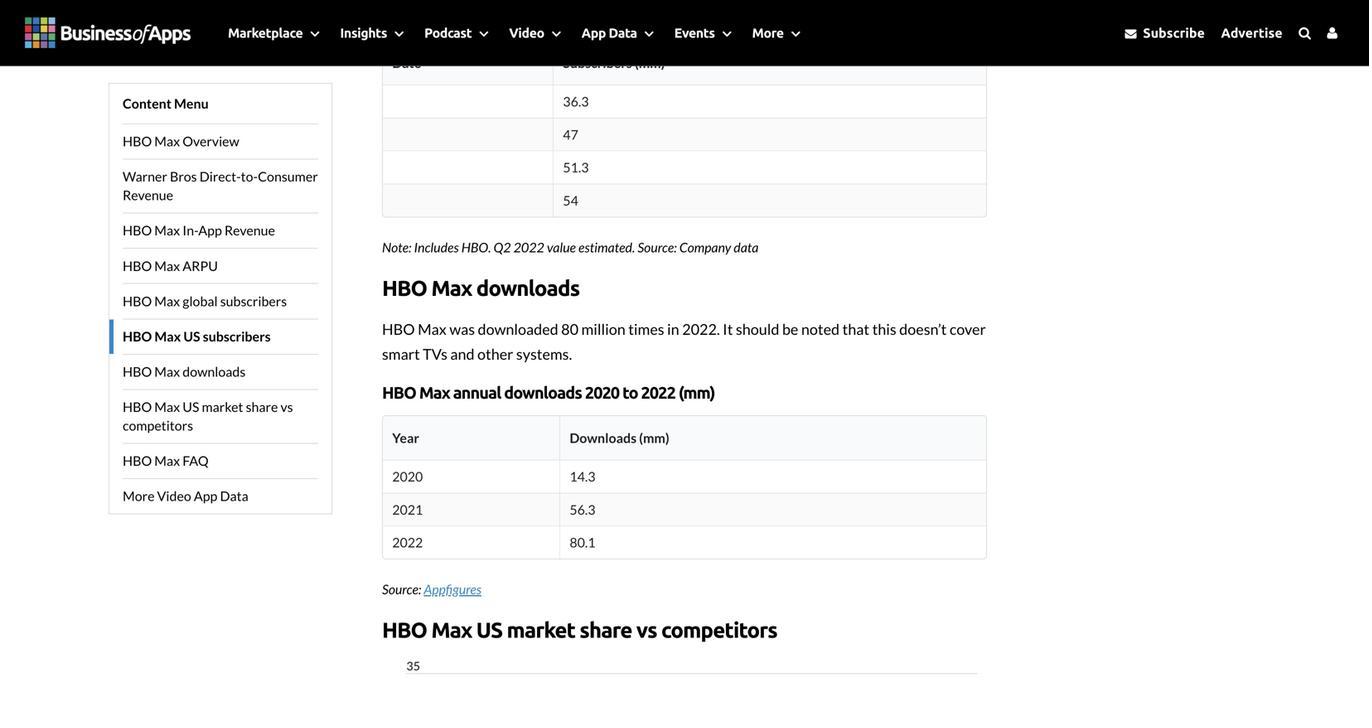 Task type: locate. For each thing, give the bounding box(es) containing it.
hbo up the smart
[[382, 320, 415, 338]]

in
[[667, 320, 680, 338]]

insights link
[[328, 0, 412, 66]]

1 vertical spatial data
[[220, 488, 248, 504]]

doesn't
[[900, 320, 947, 338]]

events link
[[662, 0, 740, 66]]

hbo max us subscribers element
[[382, 40, 988, 218]]

app data link
[[569, 0, 662, 66]]

1 vertical spatial video
[[157, 488, 191, 504]]

marketplace
[[228, 25, 303, 40]]

1 vertical spatial share
[[580, 618, 632, 642]]

downloads
[[476, 276, 580, 300], [183, 364, 246, 380], [504, 383, 582, 402]]

video down 'hbo max faq'
[[157, 488, 191, 504]]

this
[[873, 320, 897, 338]]

advertise link
[[1215, 17, 1290, 49]]

video link
[[497, 0, 569, 66]]

downloads (mm)
[[570, 430, 670, 446]]

2022 down 2021
[[392, 535, 423, 551]]

1 horizontal spatial more
[[752, 25, 784, 40]]

source: left appfigures link
[[382, 581, 421, 597]]

q2
[[494, 239, 511, 255]]

1 horizontal spatial competitors
[[662, 618, 778, 642]]

0 horizontal spatial share
[[246, 399, 278, 415]]

1 vertical spatial more
[[123, 488, 155, 504]]

hbo up warner
[[123, 133, 152, 149]]

to right events
[[734, 8, 750, 27]]

hbo max faq link
[[123, 443, 318, 478]]

1 vertical spatial subscribers
[[220, 293, 287, 309]]

hbo down the smart
[[382, 383, 416, 402]]

hbo max in-app revenue
[[123, 222, 275, 239]]

max left global
[[154, 293, 180, 309]]

0 horizontal spatial source:
[[382, 581, 421, 597]]

revenue up 'hbo max arpu' link
[[225, 222, 275, 239]]

max left faq
[[154, 453, 180, 469]]

video right the podcast link
[[509, 25, 544, 40]]

max left quarterly
[[486, 8, 517, 27]]

0 horizontal spatial and
[[419, 8, 446, 27]]

0 vertical spatial market
[[202, 399, 243, 415]]

0 vertical spatial and
[[419, 8, 446, 27]]

1 vertical spatial downloads
[[183, 364, 246, 380]]

1 horizontal spatial share
[[580, 618, 632, 642]]

max left arpu
[[154, 258, 180, 274]]

0 vertical spatial app
[[582, 25, 606, 40]]

0 vertical spatial revenue
[[123, 187, 173, 203]]

insights
[[340, 25, 387, 40]]

2020 up downloads on the bottom
[[585, 383, 620, 402]]

hbo left faq
[[123, 453, 152, 469]]

0 horizontal spatial market
[[202, 399, 243, 415]]

marketplace link
[[216, 0, 328, 66]]

more video app data
[[123, 488, 248, 504]]

and up date
[[419, 8, 446, 27]]

app down faq
[[194, 488, 218, 504]]

hbo max downloads link
[[123, 354, 318, 389]]

1 horizontal spatial vs
[[637, 618, 657, 642]]

appfigures
[[424, 581, 482, 597]]

video
[[509, 25, 544, 40], [157, 488, 191, 504]]

us up subscribers
[[589, 8, 609, 27]]

max down appfigures at bottom
[[431, 618, 472, 642]]

quarterly
[[520, 8, 586, 27]]

app
[[582, 25, 606, 40], [198, 222, 222, 239], [194, 488, 218, 504]]

downloads up downloaded
[[476, 276, 580, 300]]

million
[[582, 320, 626, 338]]

data up subscribers (mm)
[[609, 25, 637, 40]]

0 horizontal spatial hbo max us market share vs competitors
[[123, 399, 293, 434]]

2020 up 2021
[[392, 468, 423, 485]]

0 horizontal spatial data
[[220, 488, 248, 504]]

80.1
[[570, 535, 596, 551]]

other
[[478, 345, 514, 363]]

market
[[202, 399, 243, 415], [507, 618, 575, 642]]

and down was
[[451, 345, 475, 363]]

0 horizontal spatial 2020
[[392, 468, 423, 485]]

max down hbo max us subscribers
[[154, 364, 180, 380]]

hbo down hbo max us subscribers
[[123, 364, 152, 380]]

0 horizontal spatial competitors
[[123, 417, 193, 434]]

hbo left arpu
[[123, 258, 152, 274]]

data down hbo max faq "link"
[[220, 488, 248, 504]]

search image
[[1299, 26, 1312, 40]]

hbo max us market share vs competitors
[[123, 399, 293, 434], [382, 618, 778, 642]]

1 horizontal spatial and
[[451, 345, 475, 363]]

max down the tvs
[[419, 383, 450, 402]]

subscribers for hbo max us subscribers
[[203, 328, 271, 344]]

0 vertical spatial competitors
[[123, 417, 193, 434]]

warner bros direct-to-consumer revenue link
[[123, 159, 318, 213]]

1 vertical spatial hbo max downloads
[[123, 364, 246, 380]]

source:
[[638, 239, 677, 255], [382, 581, 421, 597]]

us
[[589, 8, 609, 27], [184, 328, 200, 344], [183, 399, 199, 415], [476, 618, 503, 642]]

faq
[[183, 453, 209, 469]]

0 vertical spatial hbo max us market share vs competitors
[[123, 399, 293, 434]]

downloads inside 'link'
[[183, 364, 246, 380]]

2022
[[753, 8, 787, 27], [514, 239, 545, 255], [641, 383, 676, 402], [392, 535, 423, 551]]

subscribers (mm)
[[563, 55, 665, 71]]

2 vertical spatial downloads
[[504, 383, 582, 402]]

vs
[[281, 399, 293, 415], [637, 618, 657, 642]]

app up subscribers
[[582, 25, 606, 40]]

0 horizontal spatial to
[[623, 383, 638, 402]]

to up downloads (mm)
[[623, 383, 638, 402]]

1 horizontal spatial hbo max downloads
[[382, 276, 580, 300]]

to
[[734, 8, 750, 27], [623, 383, 638, 402]]

2020
[[697, 8, 731, 27], [585, 383, 620, 402], [392, 468, 423, 485]]

more video app data link
[[123, 478, 318, 514]]

and
[[419, 8, 446, 27], [451, 345, 475, 363]]

source: left company
[[638, 239, 677, 255]]

hbo max global subscribers link
[[123, 283, 318, 319]]

hbo down the hbo max arpu
[[123, 293, 152, 309]]

max inside hbo max was downloaded 80 million times in 2022. it should be noted that this doesn't cover smart tvs and other systems.
[[418, 320, 447, 338]]

0 horizontal spatial video
[[157, 488, 191, 504]]

0 vertical spatial hbo max downloads
[[382, 276, 580, 300]]

1 vertical spatial market
[[507, 618, 575, 642]]

36.3
[[563, 93, 589, 109]]

2 vertical spatial subscribers
[[203, 328, 271, 344]]

events
[[675, 25, 715, 40]]

us down appfigures at bottom
[[476, 618, 503, 642]]

1 horizontal spatial to
[[734, 8, 750, 27]]

56.3
[[570, 502, 596, 518]]

to-
[[241, 168, 258, 185]]

consumer
[[258, 168, 318, 185]]

menu
[[174, 95, 209, 112]]

hbo max us market share vs competitors link
[[123, 389, 318, 443]]

it
[[723, 320, 733, 338]]

0 vertical spatial share
[[246, 399, 278, 415]]

systems.
[[516, 345, 572, 363]]

subscribe link
[[1119, 17, 1212, 49]]

hbo max downloads down hbo.
[[382, 276, 580, 300]]

2020 left more "link"
[[697, 8, 731, 27]]

1 horizontal spatial video
[[509, 25, 544, 40]]

54
[[563, 192, 579, 209]]

0 horizontal spatial vs
[[281, 399, 293, 415]]

hbo inside "link"
[[123, 453, 152, 469]]

more right 'events' link
[[752, 25, 784, 40]]

0 vertical spatial more
[[752, 25, 784, 40]]

hbo down hbo max global subscribers
[[123, 328, 152, 344]]

0 horizontal spatial more
[[123, 488, 155, 504]]

appfigures link
[[424, 581, 482, 597]]

includes
[[414, 239, 459, 255]]

downloads down systems.
[[504, 383, 582, 402]]

downloads down hbo max us subscribers link
[[183, 364, 246, 380]]

times
[[629, 320, 665, 338]]

0 horizontal spatial hbo max downloads
[[123, 364, 246, 380]]

1 horizontal spatial hbo max us market share vs competitors
[[382, 618, 778, 642]]

share
[[246, 399, 278, 415], [580, 618, 632, 642]]

tvs
[[423, 345, 448, 363]]

1 vertical spatial app
[[198, 222, 222, 239]]

1 vertical spatial and
[[451, 345, 475, 363]]

0 vertical spatial source:
[[638, 239, 677, 255]]

bros
[[170, 168, 197, 185]]

user image
[[1328, 26, 1338, 40]]

max inside "link"
[[154, 453, 180, 469]]

1 vertical spatial revenue
[[225, 222, 275, 239]]

max up the tvs
[[418, 320, 447, 338]]

data
[[734, 239, 759, 255]]

0 vertical spatial vs
[[281, 399, 293, 415]]

1 horizontal spatial source:
[[638, 239, 677, 255]]

max up 'hbo max faq'
[[154, 399, 180, 415]]

data
[[609, 25, 637, 40], [220, 488, 248, 504]]

(mm) inside "hbo max us subscribers" element
[[635, 55, 665, 71]]

app data
[[582, 25, 637, 40]]

0 vertical spatial to
[[734, 8, 750, 27]]

1 horizontal spatial revenue
[[225, 222, 275, 239]]

hbo max arpu link
[[123, 248, 318, 283]]

0 horizontal spatial revenue
[[123, 187, 173, 203]]

revenue down warner
[[123, 187, 173, 203]]

2 vertical spatial 2020
[[392, 468, 423, 485]]

more down 'hbo max faq'
[[123, 488, 155, 504]]

0 vertical spatial downloads
[[476, 276, 580, 300]]

cover
[[950, 320, 986, 338]]

competitors
[[123, 417, 193, 434], [662, 618, 778, 642]]

more inside "link"
[[752, 25, 784, 40]]

(mm)
[[791, 8, 827, 27], [635, 55, 665, 71], [679, 383, 715, 402], [639, 430, 670, 446]]

hbo max downloads
[[382, 276, 580, 300], [123, 364, 246, 380]]

subscribers
[[612, 8, 694, 27], [220, 293, 287, 309], [203, 328, 271, 344]]

app up arpu
[[198, 222, 222, 239]]

hbo down the 'source: appfigures'
[[382, 618, 427, 642]]

0 vertical spatial video
[[509, 25, 544, 40]]

max
[[486, 8, 517, 27], [154, 133, 180, 149], [154, 222, 180, 239], [154, 258, 180, 274], [431, 276, 472, 300], [154, 293, 180, 309], [418, 320, 447, 338], [155, 328, 181, 344], [154, 364, 180, 380], [419, 383, 450, 402], [154, 399, 180, 415], [154, 453, 180, 469], [431, 618, 472, 642]]

1 horizontal spatial 2020
[[585, 383, 620, 402]]

2020 inside hbo max downloads element
[[392, 468, 423, 485]]

note: includes hbo. q2 2022 value estimated. source: company data
[[382, 239, 759, 255]]

1 vertical spatial source:
[[382, 581, 421, 597]]

hbo down note:
[[382, 276, 427, 300]]

hbo up the hbo max arpu
[[123, 222, 152, 239]]

hbo max downloads down hbo max us subscribers
[[123, 364, 246, 380]]

2 horizontal spatial 2020
[[697, 8, 731, 27]]

that
[[843, 320, 870, 338]]

1 horizontal spatial data
[[609, 25, 637, 40]]

global
[[183, 293, 218, 309]]



Task type: describe. For each thing, give the bounding box(es) containing it.
content
[[123, 95, 172, 112]]

hbo max annual downloads 2020 to 2022 (mm)
[[382, 383, 715, 402]]

1 vertical spatial competitors
[[662, 618, 778, 642]]

hbo max downloads inside 'link'
[[123, 364, 246, 380]]

hbo up date
[[382, 8, 416, 27]]

direct-
[[200, 168, 241, 185]]

estimated.
[[579, 239, 635, 255]]

annual
[[453, 383, 501, 402]]

date
[[392, 55, 421, 71]]

and inside hbo max was downloaded 80 million times in 2022. it should be noted that this doesn't cover smart tvs and other systems.
[[451, 345, 475, 363]]

market inside hbo max us market share vs competitors link
[[202, 399, 243, 415]]

max inside 'link'
[[154, 364, 180, 380]]

advertise
[[1222, 25, 1283, 40]]

podcast link
[[412, 0, 497, 66]]

should
[[736, 320, 780, 338]]

year
[[392, 430, 419, 446]]

noted
[[802, 320, 840, 338]]

hbo max faq
[[123, 453, 209, 469]]

0 vertical spatial data
[[609, 25, 637, 40]]

2 vertical spatial app
[[194, 488, 218, 504]]

downloads
[[570, 430, 637, 446]]

hbo max downloads element
[[382, 415, 988, 560]]

overview
[[183, 133, 239, 149]]

podcast
[[425, 25, 472, 40]]

value
[[547, 239, 576, 255]]

1 vertical spatial vs
[[637, 618, 657, 642]]

arpu
[[183, 258, 218, 274]]

47
[[563, 126, 579, 142]]

hbo max in-app revenue link
[[123, 213, 318, 248]]

be
[[783, 320, 799, 338]]

subscribers
[[563, 55, 632, 71]]

51.3
[[563, 159, 589, 176]]

max left in-
[[154, 222, 180, 239]]

2021
[[392, 502, 423, 518]]

note:
[[382, 239, 412, 255]]

hbo max overview link
[[123, 124, 318, 159]]

content menu
[[123, 95, 209, 112]]

hbo inside 'link'
[[123, 364, 152, 380]]

80
[[561, 320, 579, 338]]

hbo left video link
[[449, 8, 483, 27]]

hbo inside hbo max was downloaded 80 million times in 2022. it should be noted that this doesn't cover smart tvs and other systems.
[[382, 320, 415, 338]]

subscribers for hbo max global subscribers
[[220, 293, 287, 309]]

hbo and hbo max quarterly us subscribers 2020 to 2022 (mm)
[[382, 8, 827, 27]]

was
[[450, 320, 475, 338]]

competitors inside hbo max us market share vs competitors
[[123, 417, 193, 434]]

1 vertical spatial hbo max us market share vs competitors
[[382, 618, 778, 642]]

hbo max us subscribers
[[123, 328, 271, 344]]

hbo max was downloaded 80 million times in 2022. it should be noted that this doesn't cover smart tvs and other systems.
[[382, 320, 986, 363]]

2022 inside hbo max downloads element
[[392, 535, 423, 551]]

envelope image
[[1126, 28, 1137, 39]]

2022.
[[682, 320, 720, 338]]

max down content menu
[[154, 133, 180, 149]]

us down global
[[184, 328, 200, 344]]

1 horizontal spatial market
[[507, 618, 575, 642]]

0 vertical spatial subscribers
[[612, 8, 694, 27]]

company
[[680, 239, 731, 255]]

max up was
[[431, 276, 472, 300]]

hbo.
[[462, 239, 491, 255]]

warner bros direct-to-consumer revenue
[[123, 168, 318, 203]]

14.3
[[570, 468, 596, 485]]

smart
[[382, 345, 420, 363]]

warner
[[123, 168, 167, 185]]

more for more
[[752, 25, 784, 40]]

2022 right 'events' link
[[753, 8, 787, 27]]

1 vertical spatial 2020
[[585, 383, 620, 402]]

revenue inside the "warner bros direct-to-consumer revenue"
[[123, 187, 173, 203]]

2022 down hbo max was downloaded 80 million times in 2022. it should be noted that this doesn't cover smart tvs and other systems.
[[641, 383, 676, 402]]

max down hbo max global subscribers
[[155, 328, 181, 344]]

in-
[[183, 222, 198, 239]]

more for more video app data
[[123, 488, 155, 504]]

downloaded
[[478, 320, 559, 338]]

us down hbo max downloads 'link'
[[183, 399, 199, 415]]

source: appfigures
[[382, 581, 482, 597]]

hbo up 'hbo max faq'
[[123, 399, 152, 415]]

hbo max global subscribers
[[123, 293, 287, 309]]

(mm) inside hbo max downloads element
[[639, 430, 670, 446]]

hbo max overview
[[123, 133, 239, 149]]

hbo max arpu
[[123, 258, 218, 274]]

subscribe
[[1140, 25, 1205, 40]]

more link
[[740, 0, 809, 66]]

1 vertical spatial to
[[623, 383, 638, 402]]

0 vertical spatial 2020
[[697, 8, 731, 27]]

2022 right q2
[[514, 239, 545, 255]]

hbo max us subscribers link
[[123, 319, 318, 354]]



Task type: vqa. For each thing, say whether or not it's contained in the screenshot.
HBO Max US market share vs competitors
yes



